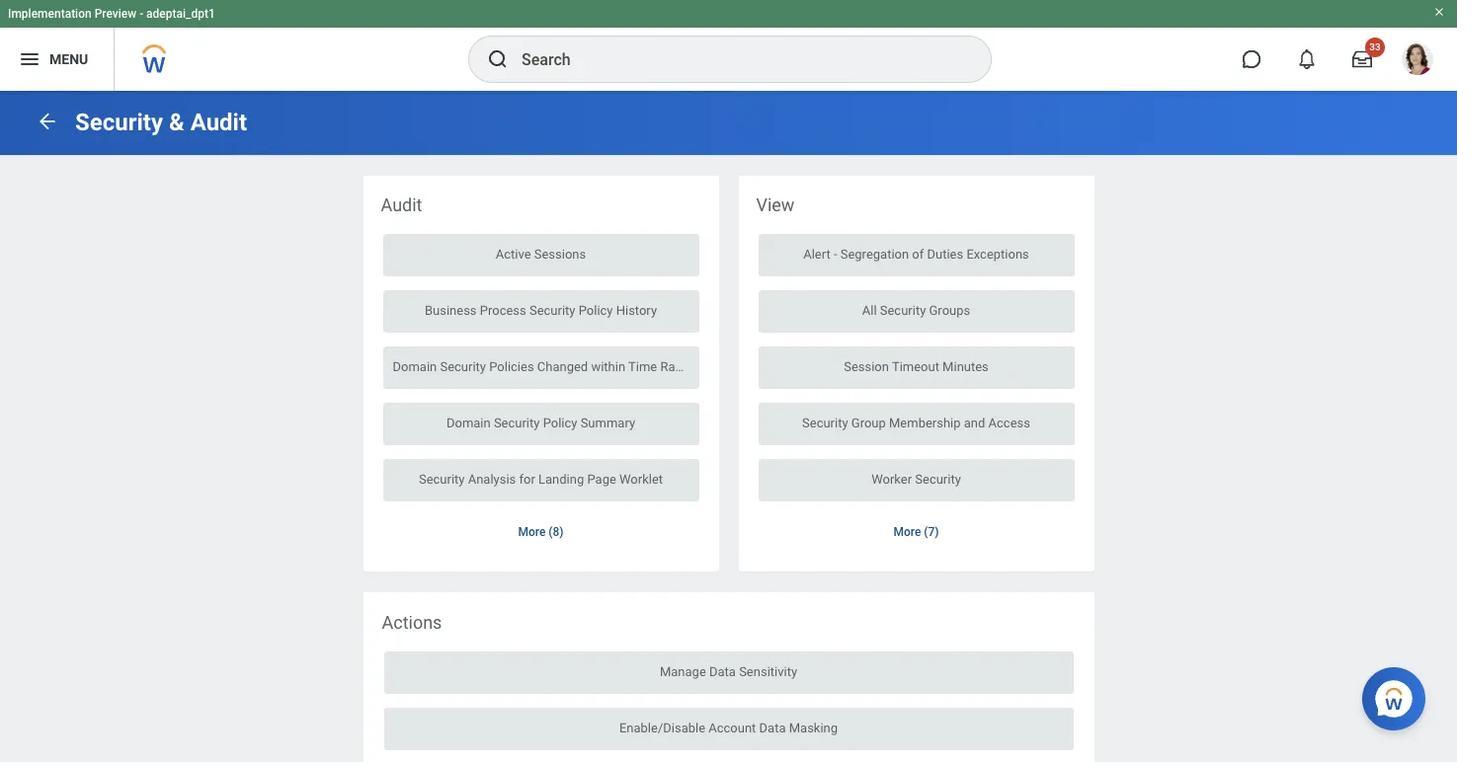 Task type: locate. For each thing, give the bounding box(es) containing it.
actions element
[[363, 593, 1095, 763]]

1 vertical spatial data
[[760, 722, 786, 736]]

0 horizontal spatial more
[[518, 526, 546, 540]]

active sessions link
[[383, 234, 699, 277]]

domain up analysis
[[447, 416, 491, 431]]

view
[[757, 195, 795, 215]]

data right manage
[[710, 665, 736, 680]]

33
[[1370, 42, 1381, 52]]

enable/disable
[[620, 722, 706, 736]]

view element
[[739, 176, 1095, 573]]

membership
[[890, 416, 961, 431]]

process
[[480, 304, 527, 318]]

more for audit
[[518, 526, 546, 540]]

active sessions
[[496, 247, 586, 262]]

range
[[661, 360, 697, 375]]

0 horizontal spatial domain
[[393, 360, 437, 375]]

- right alert
[[834, 247, 838, 262]]

minutes
[[943, 360, 989, 375]]

more (7)
[[894, 526, 939, 540]]

0 vertical spatial domain
[[393, 360, 437, 375]]

analysis
[[468, 473, 516, 487]]

more left (8)
[[518, 526, 546, 540]]

session timeout minutes link
[[759, 347, 1075, 390]]

policy left summary
[[543, 416, 578, 431]]

1 horizontal spatial domain
[[447, 416, 491, 431]]

1 horizontal spatial data
[[760, 722, 786, 736]]

landing
[[539, 473, 584, 487]]

all security groups
[[863, 304, 971, 318]]

domain down business
[[393, 360, 437, 375]]

policy
[[579, 304, 613, 318], [543, 416, 578, 431]]

more left (7)
[[894, 526, 921, 540]]

audit
[[190, 109, 247, 136], [381, 195, 422, 215]]

more
[[518, 526, 546, 540], [894, 526, 921, 540]]

search image
[[486, 47, 510, 71]]

1 horizontal spatial -
[[834, 247, 838, 262]]

1 vertical spatial -
[[834, 247, 838, 262]]

security group membership and access link
[[759, 403, 1075, 446]]

domain for domain security policy summary
[[447, 416, 491, 431]]

preview
[[95, 7, 137, 21]]

more (7) button
[[878, 514, 955, 550]]

- right preview
[[140, 7, 143, 21]]

0 vertical spatial policy
[[579, 304, 613, 318]]

manage
[[660, 665, 706, 680]]

groups
[[930, 304, 971, 318]]

data
[[710, 665, 736, 680], [760, 722, 786, 736]]

security
[[75, 109, 163, 136], [530, 304, 576, 318], [880, 304, 926, 318], [440, 360, 486, 375], [494, 416, 540, 431], [803, 416, 849, 431], [419, 473, 465, 487], [915, 473, 961, 487]]

- inside menu banner
[[140, 7, 143, 21]]

alert - segregation of duties exceptions link
[[759, 234, 1075, 277]]

more inside view element
[[894, 526, 921, 540]]

session
[[844, 360, 889, 375]]

alert
[[804, 247, 831, 262]]

active
[[496, 247, 531, 262]]

more (8)
[[518, 526, 564, 540]]

more inside audit element
[[518, 526, 546, 540]]

2 more from the left
[[894, 526, 921, 540]]

security analysis for landing page worklet link
[[383, 460, 699, 502]]

0 vertical spatial data
[[710, 665, 736, 680]]

alert - segregation of duties exceptions
[[804, 247, 1030, 262]]

0 horizontal spatial -
[[140, 7, 143, 21]]

for
[[519, 473, 535, 487]]

-
[[140, 7, 143, 21], [834, 247, 838, 262]]

more for view
[[894, 526, 921, 540]]

1 horizontal spatial audit
[[381, 195, 422, 215]]

worker security
[[872, 473, 961, 487]]

business process security policy history
[[425, 304, 657, 318]]

menu button
[[0, 28, 114, 91]]

0 vertical spatial -
[[140, 7, 143, 21]]

time
[[629, 360, 657, 375]]

domain security policies changed within time range
[[393, 360, 697, 375]]

0 horizontal spatial policy
[[543, 416, 578, 431]]

policy left the history
[[579, 304, 613, 318]]

1 vertical spatial domain
[[447, 416, 491, 431]]

policies
[[489, 360, 534, 375]]

changed
[[537, 360, 588, 375]]

&
[[169, 109, 184, 136]]

business
[[425, 304, 477, 318]]

domain
[[393, 360, 437, 375], [447, 416, 491, 431]]

menu banner
[[0, 0, 1458, 91]]

page
[[587, 473, 617, 487]]

masking
[[789, 722, 838, 736]]

actions
[[382, 613, 442, 633]]

security & audit main content
[[0, 91, 1458, 763]]

worker security link
[[759, 460, 1075, 502]]

data right account at bottom
[[760, 722, 786, 736]]

1 more from the left
[[518, 526, 546, 540]]

sensitivity
[[739, 665, 798, 680]]

0 horizontal spatial audit
[[190, 109, 247, 136]]

domain for domain security policies changed within time range
[[393, 360, 437, 375]]

1 horizontal spatial more
[[894, 526, 921, 540]]



Task type: describe. For each thing, give the bounding box(es) containing it.
security right all
[[880, 304, 926, 318]]

security down policies at the top left of page
[[494, 416, 540, 431]]

worker
[[872, 473, 912, 487]]

domain security policy summary
[[447, 416, 636, 431]]

all
[[863, 304, 877, 318]]

(8)
[[549, 526, 564, 540]]

segregation
[[841, 247, 909, 262]]

business process security policy history link
[[383, 291, 699, 333]]

security analysis for landing page worklet
[[419, 473, 663, 487]]

Search Workday  search field
[[522, 38, 951, 81]]

security & audit
[[75, 109, 247, 136]]

1 horizontal spatial policy
[[579, 304, 613, 318]]

security right process
[[530, 304, 576, 318]]

manage data sensitivity
[[660, 665, 798, 680]]

history
[[616, 304, 657, 318]]

exceptions
[[967, 247, 1030, 262]]

summary
[[581, 416, 636, 431]]

more (8) button
[[503, 514, 580, 550]]

timeout
[[892, 360, 940, 375]]

enable/disable account data masking
[[620, 722, 838, 736]]

security right worker
[[915, 473, 961, 487]]

account
[[709, 722, 756, 736]]

0 horizontal spatial data
[[710, 665, 736, 680]]

implementation preview -   adeptai_dpt1
[[8, 7, 215, 21]]

profile logan mcneil image
[[1402, 43, 1434, 79]]

33 button
[[1341, 38, 1386, 81]]

security left policies at the top left of page
[[440, 360, 486, 375]]

1 vertical spatial audit
[[381, 195, 422, 215]]

enable/disable account data masking link
[[384, 709, 1074, 751]]

all security groups link
[[759, 291, 1075, 333]]

access
[[989, 416, 1031, 431]]

within
[[591, 360, 626, 375]]

and
[[964, 416, 986, 431]]

audit element
[[363, 176, 719, 573]]

security left analysis
[[419, 473, 465, 487]]

security left group
[[803, 416, 849, 431]]

0 vertical spatial audit
[[190, 109, 247, 136]]

duties
[[928, 247, 964, 262]]

close environment banner image
[[1434, 6, 1446, 18]]

inbox large image
[[1353, 49, 1373, 69]]

security left &
[[75, 109, 163, 136]]

notifications large image
[[1298, 49, 1317, 69]]

menu
[[49, 51, 88, 67]]

group
[[852, 416, 886, 431]]

domain security policy summary link
[[383, 403, 699, 446]]

worklet
[[620, 473, 663, 487]]

domain security policies changed within time range link
[[383, 347, 699, 390]]

previous page image
[[36, 109, 59, 133]]

security group membership and access
[[803, 416, 1031, 431]]

- inside view element
[[834, 247, 838, 262]]

adeptai_dpt1
[[146, 7, 215, 21]]

session timeout minutes
[[844, 360, 989, 375]]

manage data sensitivity link
[[384, 652, 1074, 695]]

implementation
[[8, 7, 92, 21]]

justify image
[[18, 47, 42, 71]]

(7)
[[924, 526, 939, 540]]

sessions
[[534, 247, 586, 262]]

of
[[913, 247, 924, 262]]

1 vertical spatial policy
[[543, 416, 578, 431]]



Task type: vqa. For each thing, say whether or not it's contained in the screenshot.
the middle LIST
no



